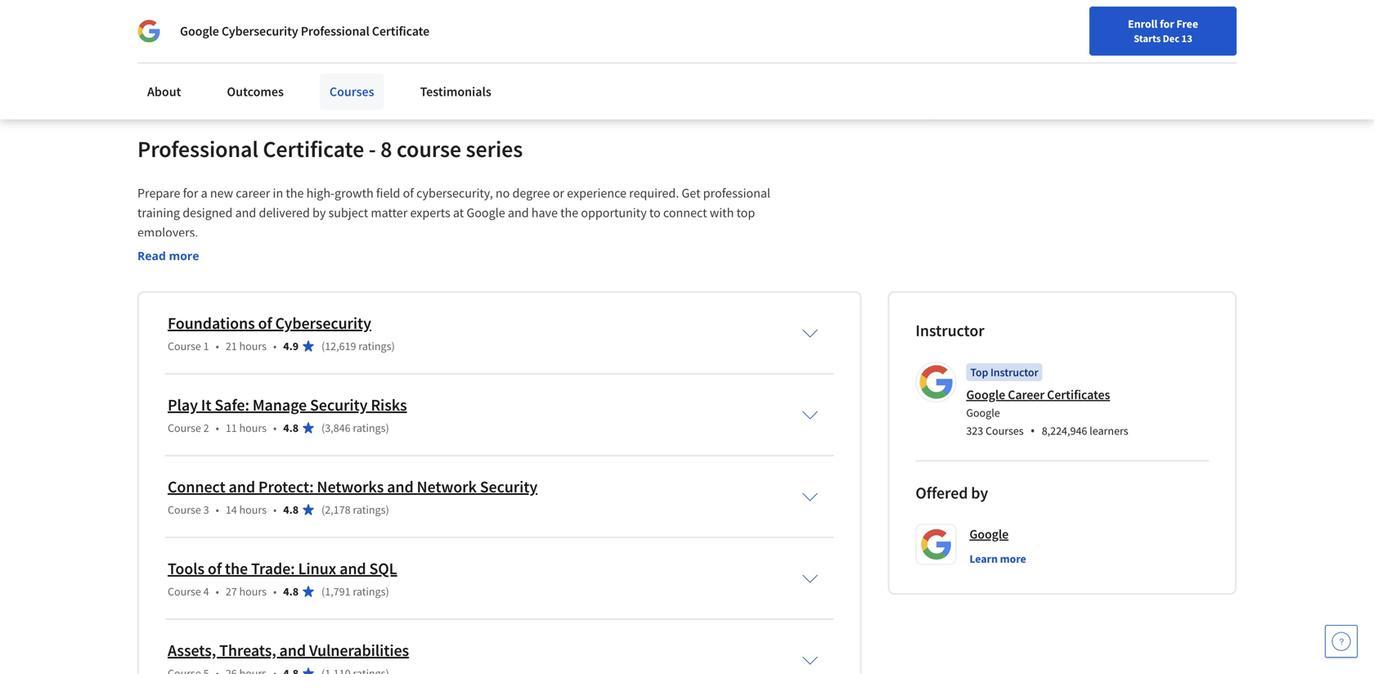 Task type: vqa. For each thing, say whether or not it's contained in the screenshot.
(
yes



Task type: describe. For each thing, give the bounding box(es) containing it.
connect and protect: networks and network security link
[[168, 477, 538, 497]]

to inside add this credential to your linkedin profile, resume, or cv share it on social media and in your performance review
[[270, 13, 282, 30]]

( for networks
[[321, 502, 325, 517]]

growth
[[335, 185, 374, 201]]

connect
[[663, 205, 707, 221]]

ratings for and
[[353, 502, 386, 517]]

( 12,619 ratings )
[[321, 339, 395, 354]]

credential
[[212, 13, 268, 30]]

trade:
[[251, 559, 295, 579]]

google link
[[970, 524, 1009, 544]]

1 horizontal spatial the
[[286, 185, 304, 201]]

required.
[[629, 185, 679, 201]]

tools of the trade: linux and sql link
[[168, 559, 397, 579]]

27
[[226, 584, 237, 599]]

play it safe: manage security risks
[[168, 395, 407, 415]]

and inside add this credential to your linkedin profile, resume, or cv share it on social media and in your performance review
[[298, 33, 319, 49]]

courses inside top instructor google career certificates google 323 courses • 8,224,946 learners
[[986, 424, 1024, 438]]

add this credential to your linkedin profile, resume, or cv share it on social media and in your performance review
[[165, 13, 478, 49]]

tools of the trade: linux and sql
[[168, 559, 397, 579]]

top
[[971, 365, 988, 380]]

free
[[1177, 16, 1198, 31]]

1 ( from the top
[[321, 339, 325, 354]]

assets, threats, and vulnerabilities
[[168, 640, 409, 661]]

manage
[[253, 395, 307, 415]]

0 horizontal spatial courses
[[330, 83, 374, 100]]

course for foundations
[[168, 339, 201, 354]]

4.8 for manage
[[283, 421, 299, 435]]

about
[[147, 83, 181, 100]]

• right the 2
[[216, 421, 219, 435]]

course 2 • 11 hours •
[[168, 421, 277, 435]]

google inside prepare for a new career in the high-growth field of cybersecurity, no degree or experience required. get professional training designed and delivered by subject matter experts at google and have the opportunity to connect with top employers. read more
[[467, 205, 505, 221]]

courses link
[[320, 74, 384, 110]]

review
[[435, 33, 471, 49]]

1 vertical spatial by
[[971, 483, 988, 503]]

more inside button
[[1000, 552, 1026, 566]]

or inside add this credential to your linkedin profile, resume, or cv share it on social media and in your performance review
[[450, 13, 462, 30]]

offered by
[[916, 483, 988, 503]]

1,791
[[325, 584, 351, 599]]

( 2,178 ratings )
[[321, 502, 389, 517]]

and up ( 1,791 ratings )
[[340, 559, 366, 579]]

323
[[966, 424, 984, 438]]

course for tools
[[168, 584, 201, 599]]

2 vertical spatial the
[[225, 559, 248, 579]]

new
[[210, 185, 233, 201]]

google career certificates image
[[918, 364, 954, 400]]

share
[[165, 33, 197, 49]]

• inside top instructor google career certificates google 323 courses • 8,224,946 learners
[[1031, 422, 1035, 439]]

profile,
[[362, 13, 401, 30]]

instructor inside top instructor google career certificates google 323 courses • 8,224,946 learners
[[991, 365, 1039, 380]]

( 3,846 ratings )
[[321, 421, 389, 435]]

hours for protect:
[[239, 502, 267, 517]]

learners
[[1090, 424, 1129, 438]]

• right 4
[[216, 584, 219, 599]]

course 3 • 14 hours •
[[168, 502, 277, 517]]

it
[[201, 395, 211, 415]]

12,619
[[325, 339, 356, 354]]

11
[[226, 421, 237, 435]]

2 horizontal spatial the
[[560, 205, 578, 221]]

experts
[[410, 205, 451, 221]]

coursera career certificate image
[[928, 0, 1200, 99]]

field
[[376, 185, 400, 201]]

2
[[203, 421, 209, 435]]

by inside prepare for a new career in the high-growth field of cybersecurity, no degree or experience required. get professional training designed and delivered by subject matter experts at google and have the opportunity to connect with top employers. read more
[[313, 205, 326, 221]]

resume,
[[403, 13, 447, 30]]

show notifications image
[[1153, 20, 1173, 40]]

• down trade:
[[273, 584, 277, 599]]

subject
[[328, 205, 368, 221]]

experience
[[567, 185, 627, 201]]

and down degree at the top of the page
[[508, 205, 529, 221]]

connect and protect: networks and network security
[[168, 477, 538, 497]]

) for and
[[386, 584, 389, 599]]

• down protect:
[[273, 502, 277, 517]]

• left 21
[[216, 339, 219, 354]]

0 horizontal spatial instructor
[[916, 320, 985, 341]]

8,224,946
[[1042, 424, 1088, 438]]

help center image
[[1332, 632, 1351, 651]]

get
[[682, 185, 701, 201]]

hours for safe:
[[239, 421, 267, 435]]

0 vertical spatial professional
[[301, 23, 370, 39]]

safe:
[[215, 395, 249, 415]]

and left network on the left bottom of the page
[[387, 477, 414, 497]]

about link
[[137, 74, 191, 110]]

learn more
[[970, 552, 1026, 566]]

no
[[496, 185, 510, 201]]

cybersecurity,
[[417, 185, 493, 201]]

enroll for free starts dec 13
[[1128, 16, 1198, 45]]

assets, threats, and vulnerabilities link
[[168, 640, 409, 661]]

4.9
[[283, 339, 299, 354]]

starts
[[1134, 32, 1161, 45]]

testimonials link
[[410, 74, 501, 110]]

learn
[[970, 552, 998, 566]]

a
[[201, 185, 207, 201]]

this
[[190, 13, 210, 30]]

opportunity
[[581, 205, 647, 221]]

media
[[261, 33, 295, 49]]

• right 3
[[216, 502, 219, 517]]

1 horizontal spatial certificate
[[372, 23, 430, 39]]

english
[[1060, 18, 1100, 35]]

outcomes
[[227, 83, 284, 100]]

offered
[[916, 483, 968, 503]]

read more button
[[137, 247, 199, 264]]

foundations of cybersecurity link
[[168, 313, 371, 334]]

1 inside button
[[1168, 13, 1173, 26]]

and up 14
[[229, 477, 255, 497]]

14
[[226, 502, 237, 517]]

learn more button
[[970, 551, 1026, 567]]

google image
[[137, 20, 160, 43]]

tools
[[168, 559, 205, 579]]

professional
[[703, 185, 771, 201]]



Task type: locate. For each thing, give the bounding box(es) containing it.
ratings for security
[[353, 421, 386, 435]]

ratings down risks
[[353, 421, 386, 435]]

security right network on the left bottom of the page
[[480, 477, 538, 497]]

2 course from the top
[[168, 421, 201, 435]]

3 4.8 from the top
[[283, 584, 299, 599]]

0 vertical spatial your
[[284, 13, 309, 30]]

for up dec
[[1160, 16, 1175, 31]]

0 vertical spatial by
[[313, 205, 326, 221]]

1 vertical spatial of
[[258, 313, 272, 334]]

0 vertical spatial instructor
[[916, 320, 985, 341]]

0 vertical spatial courses
[[330, 83, 374, 100]]

course down the foundations
[[168, 339, 201, 354]]

1 down the foundations
[[203, 339, 209, 354]]

) for risks
[[386, 421, 389, 435]]

0 horizontal spatial your
[[284, 13, 309, 30]]

) down sql
[[386, 584, 389, 599]]

course left 3
[[168, 502, 201, 517]]

0 vertical spatial or
[[450, 13, 462, 30]]

professional right media
[[301, 23, 370, 39]]

foundations of cybersecurity
[[168, 313, 371, 334]]

your up media
[[284, 13, 309, 30]]

or up have on the top left of page
[[553, 185, 564, 201]]

1 horizontal spatial 1
[[1168, 13, 1173, 26]]

hours right 21
[[239, 339, 267, 354]]

0 vertical spatial 1
[[1168, 13, 1173, 26]]

1 vertical spatial to
[[649, 205, 661, 221]]

hours right 11
[[239, 421, 267, 435]]

1 vertical spatial your
[[335, 33, 359, 49]]

1 vertical spatial professional
[[137, 135, 258, 163]]

play
[[168, 395, 198, 415]]

) for network
[[386, 502, 389, 517]]

1 vertical spatial in
[[273, 185, 283, 201]]

top instructor google career certificates google 323 courses • 8,224,946 learners
[[966, 365, 1129, 439]]

hours right 14
[[239, 502, 267, 517]]

ratings down connect and protect: networks and network security link
[[353, 502, 386, 517]]

• left 4.9
[[273, 339, 277, 354]]

• down manage
[[273, 421, 277, 435]]

google career certificates link
[[966, 387, 1110, 403]]

linkedin
[[312, 13, 359, 30]]

dec
[[1163, 32, 1180, 45]]

google
[[180, 23, 219, 39], [467, 205, 505, 221], [966, 387, 1006, 403], [966, 406, 1000, 420], [970, 526, 1009, 543]]

to inside prepare for a new career in the high-growth field of cybersecurity, no degree or experience required. get professional training designed and delivered by subject matter experts at google and have the opportunity to connect with top employers. read more
[[649, 205, 661, 221]]

8
[[381, 135, 392, 163]]

professional certificate - 8 course series
[[137, 135, 523, 163]]

1 horizontal spatial more
[[1000, 552, 1026, 566]]

with
[[710, 205, 734, 221]]

certificate
[[372, 23, 430, 39], [263, 135, 364, 163]]

( for manage
[[321, 421, 325, 435]]

4.8 for trade:
[[283, 584, 299, 599]]

3,846
[[325, 421, 351, 435]]

0 vertical spatial the
[[286, 185, 304, 201]]

4.8 down play it safe: manage security risks link
[[283, 421, 299, 435]]

1 horizontal spatial security
[[480, 477, 538, 497]]

professional
[[301, 23, 370, 39], [137, 135, 258, 163]]

of
[[403, 185, 414, 201], [258, 313, 272, 334], [208, 559, 222, 579]]

)
[[391, 339, 395, 354], [386, 421, 389, 435], [386, 502, 389, 517], [386, 584, 389, 599]]

21
[[226, 339, 237, 354]]

on
[[210, 33, 224, 49]]

1 left the free
[[1168, 13, 1173, 26]]

degree
[[513, 185, 550, 201]]

( right 4.9
[[321, 339, 325, 354]]

1
[[1168, 13, 1173, 26], [203, 339, 209, 354]]

1 horizontal spatial by
[[971, 483, 988, 503]]

the up delivered
[[286, 185, 304, 201]]

career
[[236, 185, 270, 201]]

instructor
[[916, 320, 985, 341], [991, 365, 1039, 380]]

connect
[[168, 477, 225, 497]]

more down employers.
[[169, 248, 199, 264]]

testimonials
[[420, 83, 491, 100]]

hours for the
[[239, 584, 267, 599]]

courses up the -
[[330, 83, 374, 100]]

1 hours from the top
[[239, 339, 267, 354]]

and
[[298, 33, 319, 49], [235, 205, 256, 221], [508, 205, 529, 221], [229, 477, 255, 497], [387, 477, 414, 497], [340, 559, 366, 579], [279, 640, 306, 661]]

0 horizontal spatial of
[[208, 559, 222, 579]]

more inside prepare for a new career in the high-growth field of cybersecurity, no degree or experience required. get professional training designed and delivered by subject matter experts at google and have the opportunity to connect with top employers. read more
[[169, 248, 199, 264]]

in inside prepare for a new career in the high-growth field of cybersecurity, no degree or experience required. get professional training designed and delivered by subject matter experts at google and have the opportunity to connect with top employers. read more
[[273, 185, 283, 201]]

1 4.8 from the top
[[283, 421, 299, 435]]

for inside prepare for a new career in the high-growth field of cybersecurity, no degree or experience required. get professional training designed and delivered by subject matter experts at google and have the opportunity to connect with top employers. read more
[[183, 185, 198, 201]]

( down linux
[[321, 584, 325, 599]]

add
[[165, 13, 187, 30]]

or left cv
[[450, 13, 462, 30]]

ratings down sql
[[353, 584, 386, 599]]

in down linkedin
[[322, 33, 332, 49]]

threats,
[[219, 640, 276, 661]]

2 ( from the top
[[321, 421, 325, 435]]

2 vertical spatial 4.8
[[283, 584, 299, 599]]

4.8 for networks
[[283, 502, 299, 517]]

2 horizontal spatial of
[[403, 185, 414, 201]]

0 vertical spatial in
[[322, 33, 332, 49]]

2 hours from the top
[[239, 421, 267, 435]]

0 horizontal spatial by
[[313, 205, 326, 221]]

courses right 323
[[986, 424, 1024, 438]]

2 4.8 from the top
[[283, 502, 299, 517]]

1 horizontal spatial courses
[[986, 424, 1024, 438]]

1 vertical spatial certificate
[[263, 135, 364, 163]]

or inside prepare for a new career in the high-growth field of cybersecurity, no degree or experience required. get professional training designed and delivered by subject matter experts at google and have the opportunity to connect with top employers. read more
[[553, 185, 564, 201]]

) right 12,619
[[391, 339, 395, 354]]

more right learn
[[1000, 552, 1026, 566]]

1 vertical spatial 1
[[203, 339, 209, 354]]

3 hours from the top
[[239, 502, 267, 517]]

read
[[137, 248, 166, 264]]

1 horizontal spatial in
[[322, 33, 332, 49]]

4 hours from the top
[[239, 584, 267, 599]]

designed
[[183, 205, 233, 221]]

vulnerabilities
[[309, 640, 409, 661]]

1 horizontal spatial instructor
[[991, 365, 1039, 380]]

cybersecurity
[[222, 23, 298, 39], [275, 313, 371, 334]]

1 horizontal spatial your
[[335, 33, 359, 49]]

delivered
[[259, 205, 310, 221]]

for left a
[[183, 185, 198, 201]]

0 horizontal spatial security
[[310, 395, 368, 415]]

by
[[313, 205, 326, 221], [971, 483, 988, 503]]

outcomes link
[[217, 74, 294, 110]]

1 vertical spatial for
[[183, 185, 198, 201]]

0 horizontal spatial 1
[[203, 339, 209, 354]]

of up course 1 • 21 hours • in the bottom of the page
[[258, 313, 272, 334]]

3 ( from the top
[[321, 502, 325, 517]]

1 horizontal spatial for
[[1160, 16, 1175, 31]]

1 vertical spatial the
[[560, 205, 578, 221]]

instructor up career
[[991, 365, 1039, 380]]

4.8 down protect:
[[283, 502, 299, 517]]

professional up a
[[137, 135, 258, 163]]

your down linkedin
[[335, 33, 359, 49]]

by down high-
[[313, 205, 326, 221]]

2 vertical spatial of
[[208, 559, 222, 579]]

ratings right 12,619
[[359, 339, 391, 354]]

prepare
[[137, 185, 180, 201]]

•
[[216, 339, 219, 354], [273, 339, 277, 354], [216, 421, 219, 435], [273, 421, 277, 435], [1031, 422, 1035, 439], [216, 502, 219, 517], [273, 502, 277, 517], [216, 584, 219, 599], [273, 584, 277, 599]]

the right have on the top left of page
[[560, 205, 578, 221]]

of right field
[[403, 185, 414, 201]]

( down the 'play it safe: manage security risks'
[[321, 421, 325, 435]]

course
[[397, 135, 461, 163]]

performance
[[362, 33, 432, 49]]

0 horizontal spatial for
[[183, 185, 198, 201]]

(
[[321, 339, 325, 354], [321, 421, 325, 435], [321, 502, 325, 517], [321, 584, 325, 599]]

0 horizontal spatial or
[[450, 13, 462, 30]]

1 horizontal spatial professional
[[301, 23, 370, 39]]

4.8 down tools of the trade: linux and sql link
[[283, 584, 299, 599]]

3 course from the top
[[168, 502, 201, 517]]

in
[[322, 33, 332, 49], [273, 185, 283, 201]]

hours right 27
[[239, 584, 267, 599]]

0 horizontal spatial the
[[225, 559, 248, 579]]

course for play
[[168, 421, 201, 435]]

security up 3,846 at the bottom of the page
[[310, 395, 368, 415]]

certificate left review on the left
[[372, 23, 430, 39]]

by right offered
[[971, 483, 988, 503]]

0 horizontal spatial in
[[273, 185, 283, 201]]

course 4 • 27 hours •
[[168, 584, 277, 599]]

or
[[450, 13, 462, 30], [553, 185, 564, 201]]

course left 4
[[168, 584, 201, 599]]

protect:
[[258, 477, 314, 497]]

of inside prepare for a new career in the high-growth field of cybersecurity, no degree or experience required. get professional training designed and delivered by subject matter experts at google and have the opportunity to connect with top employers. read more
[[403, 185, 414, 201]]

1 vertical spatial 4.8
[[283, 502, 299, 517]]

cv
[[464, 13, 478, 30]]

your
[[284, 13, 309, 30], [335, 33, 359, 49]]

social
[[227, 33, 258, 49]]

13
[[1182, 32, 1193, 45]]

1 vertical spatial courses
[[986, 424, 1024, 438]]

for inside enroll for free starts dec 13
[[1160, 16, 1175, 31]]

for for prepare
[[183, 185, 198, 201]]

in inside add this credential to your linkedin profile, resume, or cv share it on social media and in your performance review
[[322, 33, 332, 49]]

networks
[[317, 477, 384, 497]]

to down required.
[[649, 205, 661, 221]]

of up course 4 • 27 hours •
[[208, 559, 222, 579]]

1 horizontal spatial to
[[649, 205, 661, 221]]

0 horizontal spatial certificate
[[263, 135, 364, 163]]

at
[[453, 205, 464, 221]]

0 vertical spatial more
[[169, 248, 199, 264]]

to up media
[[270, 13, 282, 30]]

( down networks
[[321, 502, 325, 517]]

0 vertical spatial security
[[310, 395, 368, 415]]

top
[[737, 205, 755, 221]]

and right threats,
[[279, 640, 306, 661]]

course 1 • 21 hours •
[[168, 339, 277, 354]]

) down risks
[[386, 421, 389, 435]]

3
[[203, 502, 209, 517]]

linux
[[298, 559, 336, 579]]

hours for cybersecurity
[[239, 339, 267, 354]]

0 vertical spatial for
[[1160, 16, 1175, 31]]

1 vertical spatial more
[[1000, 552, 1026, 566]]

to
[[270, 13, 282, 30], [649, 205, 661, 221]]

matter
[[371, 205, 408, 221]]

1 vertical spatial instructor
[[991, 365, 1039, 380]]

sql
[[369, 559, 397, 579]]

0 vertical spatial 4.8
[[283, 421, 299, 435]]

in up delivered
[[273, 185, 283, 201]]

• left 8,224,946
[[1031, 422, 1035, 439]]

4 ( from the top
[[321, 584, 325, 599]]

course left the 2
[[168, 421, 201, 435]]

None search field
[[233, 10, 626, 43]]

0 horizontal spatial more
[[169, 248, 199, 264]]

network
[[417, 477, 477, 497]]

for for enroll
[[1160, 16, 1175, 31]]

( for trade:
[[321, 584, 325, 599]]

0 vertical spatial cybersecurity
[[222, 23, 298, 39]]

1 vertical spatial security
[[480, 477, 538, 497]]

1 horizontal spatial of
[[258, 313, 272, 334]]

and down 'career'
[[235, 205, 256, 221]]

0 vertical spatial of
[[403, 185, 414, 201]]

1 vertical spatial cybersecurity
[[275, 313, 371, 334]]

the up 27
[[225, 559, 248, 579]]

1 horizontal spatial or
[[553, 185, 564, 201]]

risks
[[371, 395, 407, 415]]

-
[[369, 135, 376, 163]]

assets,
[[168, 640, 216, 661]]

1 vertical spatial or
[[553, 185, 564, 201]]

4
[[203, 584, 209, 599]]

prepare for a new career in the high-growth field of cybersecurity, no degree or experience required. get professional training designed and delivered by subject matter experts at google and have the opportunity to connect with top employers. read more
[[137, 185, 773, 264]]

0 vertical spatial to
[[270, 13, 282, 30]]

4 course from the top
[[168, 584, 201, 599]]

ratings for linux
[[353, 584, 386, 599]]

) down connect and protect: networks and network security on the left of page
[[386, 502, 389, 517]]

0 vertical spatial certificate
[[372, 23, 430, 39]]

1 course from the top
[[168, 339, 201, 354]]

security
[[310, 395, 368, 415], [480, 477, 538, 497]]

course for connect
[[168, 502, 201, 517]]

of for the
[[208, 559, 222, 579]]

of for cybersecurity
[[258, 313, 272, 334]]

enroll
[[1128, 16, 1158, 31]]

for
[[1160, 16, 1175, 31], [183, 185, 198, 201]]

courses
[[330, 83, 374, 100], [986, 424, 1024, 438]]

0 horizontal spatial professional
[[137, 135, 258, 163]]

0 horizontal spatial to
[[270, 13, 282, 30]]

instructor up top
[[916, 320, 985, 341]]

english button
[[1031, 0, 1130, 53]]

certificate up high-
[[263, 135, 364, 163]]

and right media
[[298, 33, 319, 49]]



